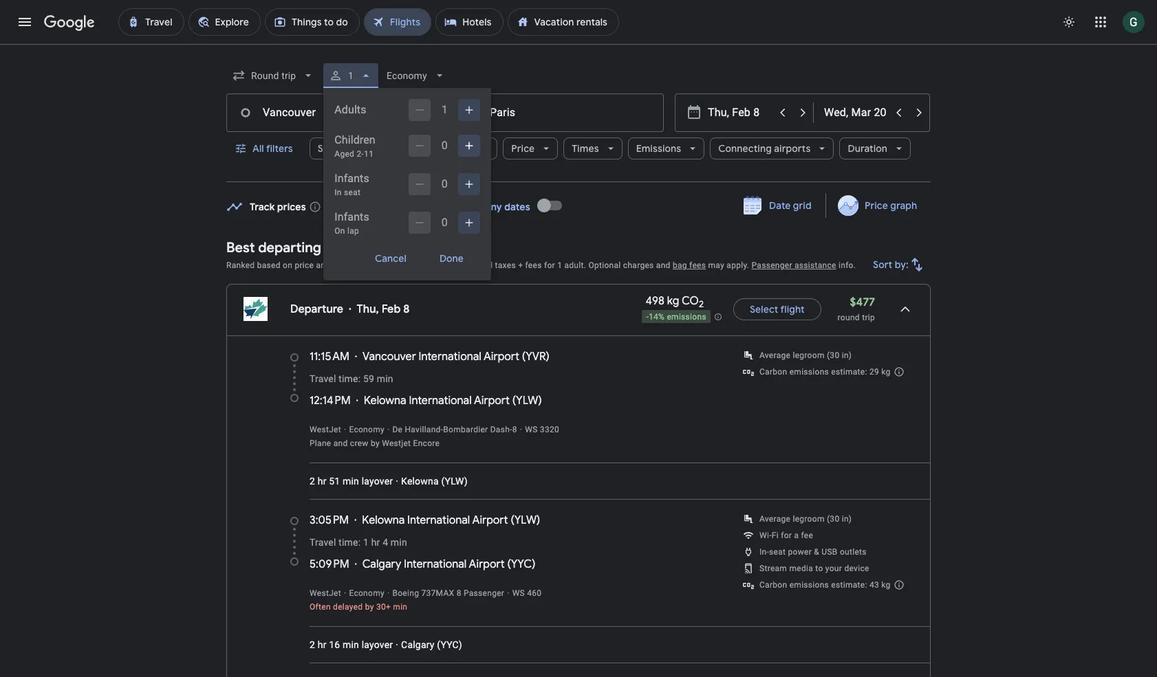 Task type: describe. For each thing, give the bounding box(es) containing it.
2 for kelowna international airport ( ylw )
[[310, 476, 315, 487]]

estimate: for 43
[[831, 581, 867, 590]]

in
[[335, 188, 342, 197]]

0 for infants in seat
[[441, 177, 448, 191]]

find the best price region
[[226, 189, 931, 229]]

airport for 5:09 pm
[[469, 558, 505, 572]]

price for price graph
[[865, 199, 888, 212]]

thu,
[[357, 303, 379, 316]]

optional
[[588, 261, 621, 270]]

wi-fi for a fee
[[759, 531, 813, 541]]

2-
[[357, 149, 364, 159]]

any
[[484, 201, 502, 213]]

de havilland-bombardier dash-8
[[392, 425, 517, 435]]

connecting airports button
[[710, 132, 834, 165]]

required
[[461, 261, 493, 270]]

20,
[[384, 201, 399, 213]]

change appearance image
[[1053, 6, 1086, 39]]

prices
[[404, 261, 429, 270]]

1 vertical spatial hr
[[371, 537, 380, 548]]

crew
[[350, 439, 368, 449]]

flights
[[324, 239, 364, 257]]

fi
[[772, 531, 779, 541]]

select
[[750, 303, 778, 316]]

adult.
[[564, 261, 586, 270]]

departing
[[258, 239, 321, 257]]

best departing flights main content
[[226, 189, 931, 678]]

$477 round trip
[[838, 296, 875, 323]]

1 button
[[324, 59, 379, 92]]

kg for carbon emissions estimate: 29 kg
[[881, 367, 891, 377]]

track
[[250, 201, 275, 213]]

0 horizontal spatial for
[[544, 261, 555, 270]]

11:15 am
[[310, 350, 349, 364]]

1 vertical spatial yyc
[[441, 640, 459, 651]]

in-seat power & usb outlets
[[759, 548, 867, 557]]

carbon emissions estimate: 29 kilograms element
[[759, 367, 891, 377]]

kg inside 498 kg co 2
[[667, 295, 679, 308]]

average legroom (30 in) for kelowna international airport ( ylw )
[[759, 351, 852, 360]]

43
[[869, 581, 879, 590]]

8 – mar
[[349, 201, 382, 213]]

sort
[[873, 259, 893, 271]]

2 horizontal spatial and
[[656, 261, 671, 270]]

layover for kelowna
[[362, 476, 393, 487]]

2 hr 51 min layover
[[310, 476, 393, 487]]

1 vertical spatial 8
[[512, 425, 517, 435]]

boeing
[[392, 589, 419, 598]]

children aged 2-11
[[335, 133, 375, 159]]

price for price
[[511, 142, 535, 155]]

select flight button
[[733, 293, 821, 326]]

track prices
[[250, 201, 306, 213]]

ylw for 12:14 pm
[[516, 394, 538, 408]]

delayed
[[333, 603, 363, 612]]

all
[[252, 142, 264, 155]]

international right "vancouver"
[[419, 350, 481, 364]]

taxes
[[495, 261, 516, 270]]

cancel
[[375, 252, 407, 265]]

0 vertical spatial by
[[371, 439, 380, 449]]

airlines button
[[372, 138, 438, 160]]

kelowna international airport ( ylw ) for 3:05 pm
[[362, 514, 540, 528]]

+
[[518, 261, 523, 270]]

Departure text field
[[708, 94, 771, 131]]

price graph
[[865, 199, 917, 212]]

charges
[[623, 261, 654, 270]]

0 for infants on lap
[[441, 216, 448, 229]]

Departure time: 3:05 PM. text field
[[310, 514, 349, 528]]

min for 2 hr 16 min layover
[[343, 640, 359, 651]]

time: for 3:05 pm
[[339, 537, 361, 548]]

average for kelowna international airport ( ylw )
[[759, 351, 791, 360]]

30+
[[376, 603, 391, 612]]

0 vertical spatial emissions
[[667, 312, 706, 322]]

co
[[682, 295, 699, 308]]

calgary for calgary international airport ( yyc )
[[362, 558, 401, 572]]

bags button
[[444, 132, 498, 165]]

de
[[392, 425, 403, 435]]

airport for 3:05 pm
[[472, 514, 508, 528]]

1 inside number of passengers dialog
[[441, 103, 448, 116]]

min for travel time: 59 min
[[377, 374, 393, 385]]

0 for children aged 2-11
[[441, 139, 448, 152]]

fee
[[801, 531, 813, 541]]

airlines
[[380, 142, 415, 155]]

dates
[[504, 201, 530, 213]]

feb inside find the best price region
[[329, 201, 346, 213]]

travel for 11:15 am
[[310, 374, 336, 385]]

usb
[[822, 548, 838, 557]]

ws 460
[[512, 589, 542, 598]]

select flight
[[750, 303, 805, 316]]

 image right dash-
[[520, 425, 522, 435]]

2 inside 498 kg co 2
[[699, 299, 704, 311]]

calgary for calgary ( yyc )
[[401, 640, 434, 651]]

1 vertical spatial ylw
[[445, 476, 464, 487]]

departure
[[290, 303, 343, 316]]

calgary international airport ( yyc )
[[362, 558, 536, 572]]

59
[[363, 374, 374, 385]]

1 horizontal spatial and
[[333, 439, 348, 449]]

4
[[383, 537, 388, 548]]

kelowna ( ylw )
[[401, 476, 468, 487]]

29
[[869, 367, 879, 377]]

price
[[295, 261, 314, 270]]

airport for 12:14 pm
[[474, 394, 510, 408]]

emissions for carbon emissions estimate: 43 kg
[[789, 581, 829, 590]]

to
[[815, 564, 823, 574]]

economy for kelowna international airport ( ylw )
[[349, 425, 385, 435]]

duration button
[[840, 132, 911, 165]]

1 inside popup button
[[348, 70, 354, 81]]

adults
[[335, 103, 366, 116]]

westjet for 5:09 pm
[[310, 589, 341, 598]]

filters
[[266, 142, 293, 155]]

51
[[329, 476, 340, 487]]

14%
[[649, 312, 665, 322]]

stream media to your device
[[759, 564, 869, 574]]

kg for carbon emissions estimate: 43 kg
[[881, 581, 891, 590]]

your
[[825, 564, 842, 574]]

&
[[814, 548, 819, 557]]

travel time: 59 min
[[310, 374, 393, 385]]

convenience
[[333, 261, 381, 270]]

best
[[226, 239, 255, 257]]

min right 4
[[391, 537, 407, 548]]

ranked
[[226, 261, 255, 270]]

all filters
[[252, 142, 293, 155]]

ws for yyc
[[512, 589, 525, 598]]

1 vertical spatial kelowna
[[401, 476, 439, 487]]

sort by:
[[873, 259, 909, 271]]

2 fees from the left
[[689, 261, 706, 270]]

 image left 'de'
[[387, 425, 390, 435]]

in) for kelowna international airport ( ylw )
[[842, 351, 852, 360]]

grid
[[793, 199, 812, 212]]



Task type: locate. For each thing, give the bounding box(es) containing it.
1 estimate: from the top
[[831, 367, 867, 377]]

Arrival time: 12:14 PM. text field
[[310, 394, 351, 408]]

carbon
[[759, 367, 787, 377], [759, 581, 787, 590]]

1 horizontal spatial price
[[865, 199, 888, 212]]

infants for infants on lap
[[335, 211, 369, 224]]

1 horizontal spatial seat
[[769, 548, 786, 557]]

learn more about tracked prices image
[[309, 201, 321, 213]]

8 for thu, feb 8
[[403, 303, 410, 316]]

1 vertical spatial estimate:
[[831, 581, 867, 590]]

prices include required taxes + fees for 1 adult. optional charges and bag fees may apply. passenger assistance
[[404, 261, 836, 270]]

westjet up plane
[[310, 425, 341, 435]]

hr left 16
[[318, 640, 326, 651]]

1 layover from the top
[[362, 476, 393, 487]]

2
[[699, 299, 704, 311], [310, 476, 315, 487], [310, 640, 315, 651]]

None search field
[[226, 59, 931, 281]]

0 vertical spatial for
[[544, 261, 555, 270]]

8 left ws 3320
[[512, 425, 517, 435]]

power
[[788, 548, 812, 557]]

any dates
[[484, 201, 530, 213]]

average up 'fi'
[[759, 515, 791, 524]]

1 vertical spatial infants
[[335, 211, 369, 224]]

kelowna international airport ( ylw ) for 12:14 pm
[[364, 394, 542, 408]]

havilland-
[[405, 425, 443, 435]]

0 vertical spatial seat
[[344, 188, 361, 197]]

0 vertical spatial kelowna international airport ( ylw )
[[364, 394, 542, 408]]

2 travel from the top
[[310, 537, 336, 548]]

1 vertical spatial legroom
[[793, 515, 825, 524]]

1 vertical spatial seat
[[769, 548, 786, 557]]

emissions
[[636, 142, 681, 155]]

legroom up carbon emissions estimate: 29 kg
[[793, 351, 825, 360]]

1 vertical spatial in)
[[842, 515, 852, 524]]

carbon for carbon emissions estimate: 43 kg
[[759, 581, 787, 590]]

0 vertical spatial  image
[[355, 350, 357, 364]]

date grid
[[769, 199, 812, 212]]

 image left calgary ( yyc ) at the left bottom of the page
[[396, 640, 398, 651]]

legroom
[[793, 351, 825, 360], [793, 515, 825, 524]]

2 time: from the top
[[339, 537, 361, 548]]

0 horizontal spatial and
[[316, 261, 330, 270]]

1 left 4
[[363, 537, 369, 548]]

8 for boeing 737max 8 passenger
[[457, 589, 461, 598]]

1 average from the top
[[759, 351, 791, 360]]

international for 12:14 pm
[[409, 394, 472, 408]]

0 horizontal spatial yyc
[[441, 640, 459, 651]]

1 (30 from the top
[[827, 351, 840, 360]]

international
[[419, 350, 481, 364], [409, 394, 472, 408], [407, 514, 470, 528], [404, 558, 467, 572]]

0 vertical spatial legroom
[[793, 351, 825, 360]]

carbon down stream on the bottom right of page
[[759, 581, 787, 590]]

1 vertical spatial time:
[[339, 537, 361, 548]]

min for 2 hr 51 min layover
[[343, 476, 359, 487]]

Arrival time: 5:09 PM. text field
[[310, 558, 349, 572]]

average legroom (30 in)
[[759, 351, 852, 360], [759, 515, 852, 524]]

0
[[441, 139, 448, 152], [441, 177, 448, 191], [441, 216, 448, 229]]

airport up dash-
[[474, 394, 510, 408]]

travel for 3:05 pm
[[310, 537, 336, 548]]

0 vertical spatial ws
[[525, 425, 538, 435]]

2 layover from the top
[[362, 640, 393, 651]]

0 horizontal spatial feb
[[329, 201, 346, 213]]

8 right thu,
[[403, 303, 410, 316]]

min right 59
[[377, 374, 393, 385]]

1 vertical spatial economy
[[349, 589, 385, 598]]

sort by: button
[[868, 248, 931, 281]]

airports
[[774, 142, 811, 155]]

2 (30 from the top
[[827, 515, 840, 524]]

layover down plane and crew by westjet encore at the bottom left of the page
[[362, 476, 393, 487]]

1 vertical spatial westjet
[[310, 589, 341, 598]]

ws
[[525, 425, 538, 435], [512, 589, 525, 598]]

1 horizontal spatial for
[[781, 531, 792, 541]]

lap
[[347, 226, 359, 236]]

kelowna international airport ( ylw ) up de havilland-bombardier dash-8
[[364, 394, 542, 408]]

media
[[789, 564, 813, 574]]

international up 737max
[[404, 558, 467, 572]]

bags
[[452, 142, 474, 155]]

1 travel from the top
[[310, 374, 336, 385]]

based
[[257, 261, 281, 270]]

0 vertical spatial 0
[[441, 139, 448, 152]]

1 vertical spatial ws
[[512, 589, 525, 598]]

international for 5:09 pm
[[404, 558, 467, 572]]

by
[[371, 439, 380, 449], [365, 603, 374, 612]]

1 economy from the top
[[349, 425, 385, 435]]

estimate: for 29
[[831, 367, 867, 377]]

0 vertical spatial yyc
[[511, 558, 532, 572]]

2 carbon from the top
[[759, 581, 787, 590]]

1 0 from the top
[[441, 139, 448, 152]]

 image up 30+
[[387, 589, 390, 598]]

average legroom (30 in) up carbon emissions estimate: 29 kg
[[759, 351, 852, 360]]

travel time: 1 hr 4 min
[[310, 537, 407, 548]]

feb 8 – mar 20, 2024
[[329, 201, 424, 213]]

swap origin and destination. image
[[437, 105, 453, 121]]

economy up crew
[[349, 425, 385, 435]]

average legroom (30 in) for calgary international airport ( yyc )
[[759, 515, 852, 524]]

seat inside infants in seat
[[344, 188, 361, 197]]

airport up boeing 737max 8 passenger
[[469, 558, 505, 572]]

 image up the delayed
[[344, 589, 346, 598]]

for
[[544, 261, 555, 270], [781, 531, 792, 541]]

duration
[[848, 142, 888, 155]]

hr for 5:09 pm
[[318, 640, 326, 651]]

kelowna down encore
[[401, 476, 439, 487]]

0 vertical spatial 8
[[403, 303, 410, 316]]

1 in) from the top
[[842, 351, 852, 360]]

layover down 30+
[[362, 640, 393, 651]]

economy
[[349, 425, 385, 435], [349, 589, 385, 598]]

fees
[[525, 261, 542, 270], [689, 261, 706, 270]]

apply.
[[727, 261, 749, 270]]

kelowna up 4
[[362, 514, 405, 528]]

0 horizontal spatial fees
[[525, 261, 542, 270]]

hr for 12:14 pm
[[318, 476, 326, 487]]

477 US dollars text field
[[850, 296, 875, 310]]

2 average legroom (30 in) from the top
[[759, 515, 852, 524]]

legroom for kelowna international airport ( ylw )
[[793, 351, 825, 360]]

yyc
[[511, 558, 532, 572], [441, 640, 459, 651]]

and
[[316, 261, 330, 270], [656, 261, 671, 270], [333, 439, 348, 449]]

(30 up carbon emissions estimate: 29 kg
[[827, 351, 840, 360]]

0 vertical spatial hr
[[318, 476, 326, 487]]

kelowna for 3:05 pm
[[362, 514, 405, 528]]

0 vertical spatial passenger
[[752, 261, 792, 270]]

international for 3:05 pm
[[407, 514, 470, 528]]

2 vertical spatial 0
[[441, 216, 448, 229]]

kelowna for 12:14 pm
[[364, 394, 406, 408]]

on
[[283, 261, 292, 270]]

2 hr 16 min layover
[[310, 640, 393, 651]]

airport left yvr
[[484, 350, 519, 364]]

1 horizontal spatial yyc
[[511, 558, 532, 572]]

in) up outlets
[[842, 515, 852, 524]]

1 vertical spatial for
[[781, 531, 792, 541]]

seat right in
[[344, 188, 361, 197]]

1 vertical spatial by
[[365, 603, 374, 612]]

2 vertical spatial 8
[[457, 589, 461, 598]]

yyc up ws 460
[[511, 558, 532, 572]]

hr left 51 at the left
[[318, 476, 326, 487]]

1 fees from the left
[[525, 261, 542, 270]]

-
[[646, 312, 649, 322]]

fees right +
[[525, 261, 542, 270]]

ylw for 3:05 pm
[[514, 514, 537, 528]]

5:09 pm
[[310, 558, 349, 572]]

vancouver international airport ( yvr )
[[363, 350, 549, 364]]

0 vertical spatial in)
[[842, 351, 852, 360]]

infants up in
[[335, 172, 369, 185]]

price inside popup button
[[511, 142, 535, 155]]

ws left 3320
[[525, 425, 538, 435]]

2 infants from the top
[[335, 211, 369, 224]]

average for calgary international airport ( yyc )
[[759, 515, 791, 524]]

wi-
[[759, 531, 772, 541]]

None text field
[[448, 94, 664, 132]]

travel down departure time: 11:15 am. 'text field'
[[310, 374, 336, 385]]

emissions for carbon emissions estimate: 29 kg
[[789, 367, 829, 377]]

legroom up fee
[[793, 515, 825, 524]]

1 left adult.
[[557, 261, 562, 270]]

498 kg co 2
[[646, 295, 704, 311]]

travel down 3:05 pm text field
[[310, 537, 336, 548]]

bombardier
[[443, 425, 488, 435]]

2 vertical spatial 2
[[310, 640, 315, 651]]

2 0 from the top
[[441, 177, 448, 191]]

kelowna down 59
[[364, 394, 406, 408]]

time: for 11:15 am
[[339, 374, 361, 385]]

2 up -14% emissions at the top right
[[699, 299, 704, 311]]

estimate: down device on the bottom right
[[831, 581, 867, 590]]

passenger right apply. on the top right
[[752, 261, 792, 270]]

kg up -14% emissions at the top right
[[667, 295, 679, 308]]

westjet for 12:14 pm
[[310, 425, 341, 435]]

bag fees button
[[673, 261, 706, 270]]

ws 3320
[[525, 425, 559, 435]]

calgary down the boeing at the bottom left of the page
[[401, 640, 434, 651]]

 image
[[387, 425, 390, 435], [520, 425, 522, 435], [396, 476, 398, 487], [387, 589, 390, 598], [396, 640, 398, 651]]

1 horizontal spatial fees
[[689, 261, 706, 270]]

min
[[377, 374, 393, 385], [343, 476, 359, 487], [391, 537, 407, 548], [393, 603, 407, 612], [343, 640, 359, 651]]

1 vertical spatial average
[[759, 515, 791, 524]]

ylw
[[516, 394, 538, 408], [445, 476, 464, 487], [514, 514, 537, 528]]

498
[[646, 295, 664, 308]]

layover for calgary
[[362, 640, 393, 651]]

None field
[[226, 63, 321, 88], [381, 63, 452, 88], [226, 63, 321, 88], [381, 63, 452, 88]]

in) for calgary international airport ( yyc )
[[842, 515, 852, 524]]

westjet up often on the left of the page
[[310, 589, 341, 598]]

and left crew
[[333, 439, 348, 449]]

time: up 5:09 pm
[[339, 537, 361, 548]]

emissions down stream media to your device
[[789, 581, 829, 590]]

Return text field
[[824, 94, 887, 131]]

0 vertical spatial 2
[[699, 299, 704, 311]]

and left bag
[[656, 261, 671, 270]]

0 vertical spatial ylw
[[516, 394, 538, 408]]

graph
[[890, 199, 917, 212]]

for left adult.
[[544, 261, 555, 270]]

carbon for carbon emissions estimate: 29 kg
[[759, 367, 787, 377]]

1 infants from the top
[[335, 172, 369, 185]]

1 vertical spatial 2
[[310, 476, 315, 487]]

carbon emissions estimate: 43 kg
[[759, 581, 891, 590]]

calgary
[[362, 558, 401, 572], [401, 640, 434, 651]]

0 left bags
[[441, 139, 448, 152]]

1 horizontal spatial passenger
[[752, 261, 792, 270]]

1 vertical spatial feb
[[382, 303, 401, 316]]

kelowna international airport ( ylw )
[[364, 394, 542, 408], [362, 514, 540, 528]]

trip
[[862, 313, 875, 323]]

2 westjet from the top
[[310, 589, 341, 598]]

2 in) from the top
[[842, 515, 852, 524]]

$477
[[850, 296, 875, 310]]

0 vertical spatial price
[[511, 142, 535, 155]]

0 vertical spatial (30
[[827, 351, 840, 360]]

time:
[[339, 374, 361, 385], [339, 537, 361, 548]]

learn more about ranking image
[[384, 259, 396, 272]]

1 up bags popup button
[[441, 103, 448, 116]]

average down select flight button
[[759, 351, 791, 360]]

carbon emissions estimate: 43 kilograms element
[[759, 581, 891, 590]]

for left a on the right of page
[[781, 531, 792, 541]]

infants for infants in seat
[[335, 172, 369, 185]]

2 horizontal spatial 8
[[512, 425, 517, 435]]

price inside button
[[865, 199, 888, 212]]

hr left 4
[[371, 537, 380, 548]]

 image left kelowna ( ylw )
[[396, 476, 398, 487]]

min right 16
[[343, 640, 359, 651]]

international down kelowna ( ylw )
[[407, 514, 470, 528]]

carbon down select flight
[[759, 367, 787, 377]]

2 left 16
[[310, 640, 315, 651]]

estimate: left 29
[[831, 367, 867, 377]]

min right 51 at the left
[[343, 476, 359, 487]]

0 horizontal spatial 8
[[403, 303, 410, 316]]

2 vertical spatial hr
[[318, 640, 326, 651]]

 image down the 12:14 pm
[[344, 425, 346, 435]]

-14% emissions
[[646, 312, 706, 322]]

infants in seat
[[335, 172, 369, 197]]

emissions down co
[[667, 312, 706, 322]]

2 average from the top
[[759, 515, 791, 524]]

1 horizontal spatial feb
[[382, 303, 401, 316]]

kg right 43 on the bottom of page
[[881, 581, 891, 590]]

international up de havilland-bombardier dash-8
[[409, 394, 472, 408]]

0 vertical spatial economy
[[349, 425, 385, 435]]

460
[[527, 589, 542, 598]]

0 horizontal spatial passenger
[[464, 589, 504, 598]]

2 vertical spatial kg
[[881, 581, 891, 590]]

stream
[[759, 564, 787, 574]]

1 vertical spatial kg
[[881, 367, 891, 377]]

0 vertical spatial kelowna
[[364, 394, 406, 408]]

0 vertical spatial feb
[[329, 201, 346, 213]]

0 vertical spatial layover
[[362, 476, 393, 487]]

(30 for kelowna international airport ( ylw )
[[827, 351, 840, 360]]

cancel button
[[359, 248, 423, 270]]

price right bags popup button
[[511, 142, 535, 155]]

in) up carbon emissions estimate: 29 kg
[[842, 351, 852, 360]]

estimate:
[[831, 367, 867, 377], [831, 581, 867, 590]]

number of passengers dialog
[[324, 88, 491, 281]]

economy for calgary international airport ( yyc )
[[349, 589, 385, 598]]

737max
[[421, 589, 454, 598]]

all filters button
[[226, 132, 304, 165]]

0 vertical spatial carbon
[[759, 367, 787, 377]]

feb down in
[[329, 201, 346, 213]]

(30 up usb
[[827, 515, 840, 524]]

0 vertical spatial westjet
[[310, 425, 341, 435]]

often
[[310, 603, 331, 612]]

fees right bag
[[689, 261, 706, 270]]

1 vertical spatial 0
[[441, 177, 448, 191]]

2 economy from the top
[[349, 589, 385, 598]]

2 vertical spatial ylw
[[514, 514, 537, 528]]

0 vertical spatial estimate:
[[831, 367, 867, 377]]

1 vertical spatial layover
[[362, 640, 393, 651]]

emissions down flight
[[789, 367, 829, 377]]

times button
[[564, 132, 622, 165]]

by left 30+
[[365, 603, 374, 612]]

loading results progress bar
[[0, 44, 1157, 47]]

legroom for calgary international airport ( yyc )
[[793, 515, 825, 524]]

infants up lap
[[335, 211, 369, 224]]

round
[[838, 313, 860, 323]]

0 vertical spatial infants
[[335, 172, 369, 185]]

0 vertical spatial calgary
[[362, 558, 401, 572]]

price button
[[503, 132, 558, 165]]

ws for ylw
[[525, 425, 538, 435]]

layover
[[362, 476, 393, 487], [362, 640, 393, 651]]

0 down bags popup button
[[441, 177, 448, 191]]

1 legroom from the top
[[793, 351, 825, 360]]

yyc down boeing 737max 8 passenger
[[441, 640, 459, 651]]

1 vertical spatial average legroom (30 in)
[[759, 515, 852, 524]]

main menu image
[[17, 14, 33, 30]]

0 vertical spatial time:
[[339, 374, 361, 385]]

passenger assistance button
[[752, 261, 836, 270]]

 image for 3:05 pm
[[344, 589, 346, 598]]

feb
[[329, 201, 346, 213], [382, 303, 401, 316]]

encore
[[413, 439, 440, 449]]

airport
[[484, 350, 519, 364], [474, 394, 510, 408], [472, 514, 508, 528], [469, 558, 505, 572]]

dash-
[[490, 425, 512, 435]]

1 vertical spatial carbon
[[759, 581, 787, 590]]

1 carbon from the top
[[759, 367, 787, 377]]

1 vertical spatial price
[[865, 199, 888, 212]]

kg right 29
[[881, 367, 891, 377]]

 image up travel time: 59 min
[[355, 350, 357, 364]]

1 vertical spatial emissions
[[789, 367, 829, 377]]

 image
[[355, 350, 357, 364], [344, 425, 346, 435], [344, 589, 346, 598]]

1 up adults
[[348, 70, 354, 81]]

0 vertical spatial kg
[[667, 295, 679, 308]]

time: left 59
[[339, 374, 361, 385]]

1 westjet from the top
[[310, 425, 341, 435]]

by right crew
[[371, 439, 380, 449]]

date
[[769, 199, 791, 212]]

3320
[[540, 425, 559, 435]]

2 legroom from the top
[[793, 515, 825, 524]]

(30 for calgary international airport ( yyc )
[[827, 515, 840, 524]]

calgary down 4
[[362, 558, 401, 572]]

 image for 11:15 am
[[344, 425, 346, 435]]

may
[[708, 261, 724, 270]]

Departure time: 11:15 AM. text field
[[310, 350, 349, 364]]

2 vertical spatial emissions
[[789, 581, 829, 590]]

airport up the calgary international airport ( yyc )
[[472, 514, 508, 528]]

12:14 pm
[[310, 394, 351, 408]]

0 vertical spatial travel
[[310, 374, 336, 385]]

aged
[[335, 149, 354, 159]]

1 vertical spatial kelowna international airport ( ylw )
[[362, 514, 540, 528]]

1 horizontal spatial 8
[[457, 589, 461, 598]]

kelowna international airport ( ylw ) down kelowna ( ylw )
[[362, 514, 540, 528]]

0 horizontal spatial seat
[[344, 188, 361, 197]]

3 0 from the top
[[441, 216, 448, 229]]

1 vertical spatial (30
[[827, 515, 840, 524]]

1 average legroom (30 in) from the top
[[759, 351, 852, 360]]

0 up done button
[[441, 216, 448, 229]]

1 vertical spatial travel
[[310, 537, 336, 548]]

16
[[329, 640, 340, 651]]

0 horizontal spatial price
[[511, 142, 535, 155]]

average legroom (30 in) up fee
[[759, 515, 852, 524]]

1 time: from the top
[[339, 374, 361, 385]]

plane and crew by westjet encore
[[310, 439, 440, 449]]

price graph button
[[829, 193, 928, 218]]

economy up often delayed by 30+ min on the bottom
[[349, 589, 385, 598]]

seat down 'fi'
[[769, 548, 786, 557]]

1 vertical spatial  image
[[344, 425, 346, 435]]

ws left 460
[[512, 589, 525, 598]]

2 vertical spatial kelowna
[[362, 514, 405, 528]]

include
[[431, 261, 459, 270]]

1 vertical spatial passenger
[[464, 589, 504, 598]]

and right price
[[316, 261, 330, 270]]

min down the boeing at the bottom left of the page
[[393, 603, 407, 612]]

assistance
[[795, 261, 836, 270]]

8 right 737max
[[457, 589, 461, 598]]

none search field containing adults
[[226, 59, 931, 281]]

1 vertical spatial calgary
[[401, 640, 434, 651]]

price left graph
[[865, 199, 888, 212]]

seat inside best departing flights main content
[[769, 548, 786, 557]]

2 vertical spatial  image
[[344, 589, 346, 598]]

westjet
[[310, 425, 341, 435], [310, 589, 341, 598]]

0 vertical spatial average
[[759, 351, 791, 360]]

2 for calgary international airport ( yyc )
[[310, 640, 315, 651]]

in)
[[842, 351, 852, 360], [842, 515, 852, 524]]

2 estimate: from the top
[[831, 581, 867, 590]]

2 left 51 at the left
[[310, 476, 315, 487]]

feb right thu,
[[382, 303, 401, 316]]

passenger left ws 460
[[464, 589, 504, 598]]

done
[[440, 252, 464, 265]]

0 vertical spatial average legroom (30 in)
[[759, 351, 852, 360]]



Task type: vqa. For each thing, say whether or not it's contained in the screenshot.
ft on the right of the page
no



